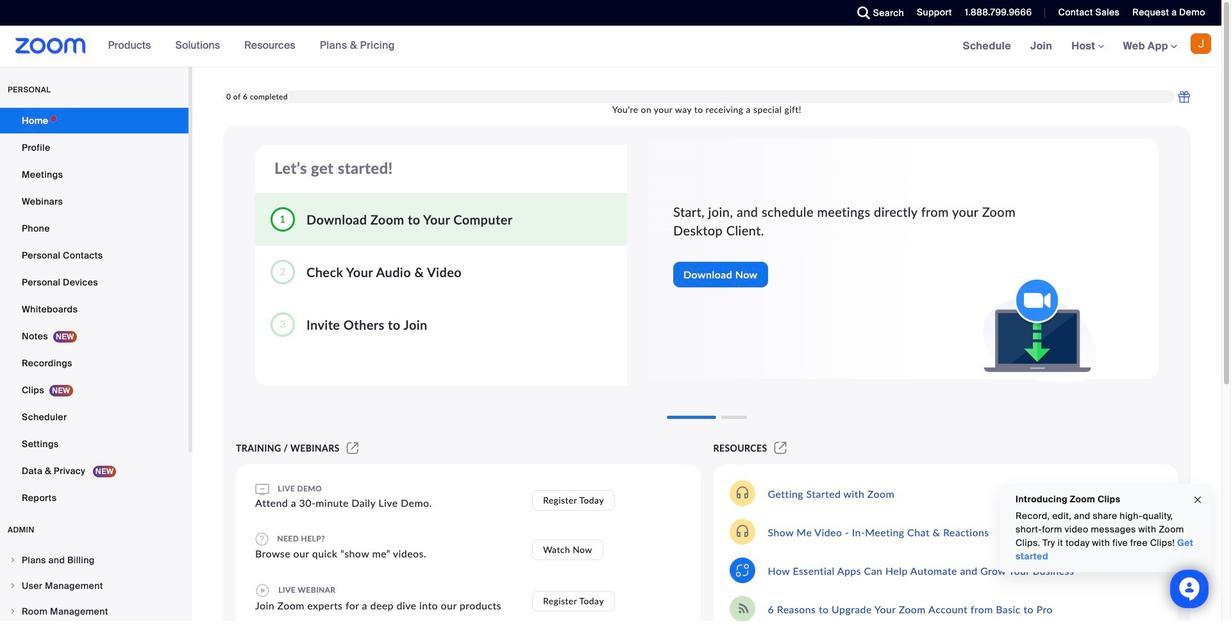 Task type: locate. For each thing, give the bounding box(es) containing it.
product information navigation
[[99, 26, 405, 67]]

0 vertical spatial menu item
[[0, 548, 189, 572]]

1 right image from the top
[[9, 556, 17, 564]]

menu item
[[0, 548, 189, 572], [0, 574, 189, 598], [0, 599, 189, 621]]

right image
[[9, 556, 17, 564], [9, 608, 17, 615]]

1 vertical spatial right image
[[9, 608, 17, 615]]

profile picture image
[[1191, 33, 1212, 54]]

banner
[[0, 26, 1222, 67]]

close image
[[1193, 492, 1204, 507]]

1 vertical spatial menu item
[[0, 574, 189, 598]]

2 right image from the top
[[9, 608, 17, 615]]

2 vertical spatial menu item
[[0, 599, 189, 621]]

right image
[[9, 582, 17, 590]]

right image down right icon
[[9, 608, 17, 615]]

window new image
[[773, 443, 789, 454]]

0 vertical spatial right image
[[9, 556, 17, 564]]

right image up right icon
[[9, 556, 17, 564]]



Task type: describe. For each thing, give the bounding box(es) containing it.
meetings navigation
[[954, 26, 1222, 67]]

zoom logo image
[[15, 38, 86, 54]]

window new image
[[345, 443, 361, 454]]

admin menu menu
[[0, 548, 189, 621]]

3 menu item from the top
[[0, 599, 189, 621]]

2 menu item from the top
[[0, 574, 189, 598]]

personal menu menu
[[0, 108, 189, 512]]

1 menu item from the top
[[0, 548, 189, 572]]



Task type: vqa. For each thing, say whether or not it's contained in the screenshot.
second right image from the top
yes



